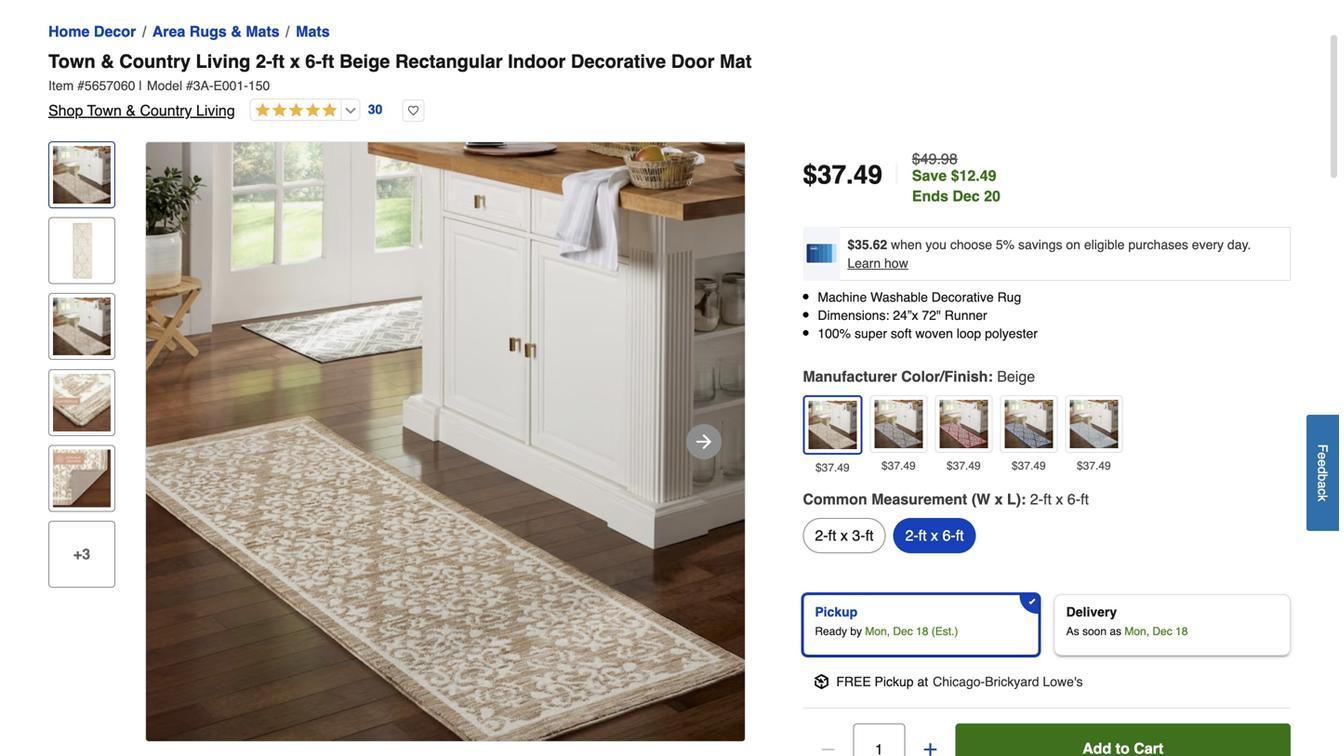 Task type: describe. For each thing, give the bounding box(es) containing it.
as
[[1110, 625, 1122, 638]]

soon
[[1083, 625, 1107, 638]]

2 e from the top
[[1316, 459, 1331, 467]]

pickup image
[[814, 674, 829, 689]]

f e e d b a c k
[[1316, 444, 1331, 501]]

2 # from the left
[[186, 78, 193, 93]]

$
[[803, 160, 818, 190]]

f
[[1316, 444, 1331, 452]]

option group containing pickup
[[796, 587, 1299, 663]]

c
[[1316, 488, 1331, 495]]

18 inside delivery as soon as mon, dec 18
[[1176, 625, 1188, 638]]

3a-
[[193, 78, 214, 93]]

x right "l)"
[[1056, 490, 1064, 508]]

e001-
[[214, 78, 248, 93]]

+3
[[73, 546, 90, 563]]

item
[[48, 78, 74, 93]]

town inside town & country living 2-ft x 6-ft beige rectangular indoor decorative door mat item # 5657060 | model # 3a-e001-150
[[48, 51, 96, 72]]

x down common measurement (w x l) : 2-ft x 6-ft
[[931, 527, 939, 544]]

$35.62
[[848, 237, 888, 252]]

rug
[[998, 290, 1022, 305]]

area rugs & mats link
[[152, 20, 280, 43]]

$12.49
[[951, 167, 997, 184]]

x left "l)"
[[995, 490, 1003, 508]]

savings
[[1019, 237, 1063, 252]]

& for town
[[126, 102, 136, 119]]

at
[[918, 674, 928, 689]]

super
[[855, 326, 887, 341]]

as
[[1067, 625, 1080, 638]]

.
[[847, 160, 854, 190]]

(w
[[972, 490, 991, 508]]

polyester
[[985, 326, 1038, 341]]

color/finish
[[901, 368, 988, 385]]

living inside town & country living 2-ft x 6-ft beige rectangular indoor decorative door mat item # 5657060 | model # 3a-e001-150
[[196, 51, 251, 72]]

soft
[[891, 326, 912, 341]]

save
[[912, 167, 947, 184]]

item number 5 6 5 7 0 6 0 and model number 3 a - e 0 0 1 - 1 5 0 element
[[48, 76, 1291, 95]]

mats link
[[296, 20, 330, 43]]

town & country living  #3a-e001-150 - thumbnail2 image
[[53, 222, 111, 280]]

ends
[[912, 187, 949, 205]]

town & country living  #3a-e001-150 - thumbnail5 image
[[53, 450, 111, 507]]

1 e from the top
[[1316, 452, 1331, 459]]

mat
[[720, 51, 752, 72]]

runner
[[945, 308, 988, 323]]

dec inside delivery as soon as mon, dec 18
[[1153, 625, 1173, 638]]

save $12.49 ends dec 20
[[912, 167, 1001, 205]]

town & country living 2-ft x 6-ft beige rectangular indoor decorative door mat item # 5657060 | model # 3a-e001-150
[[48, 51, 752, 93]]

| inside town & country living 2-ft x 6-ft beige rectangular indoor decorative door mat item # 5657060 | model # 3a-e001-150
[[139, 78, 142, 93]]

light blue image
[[1070, 400, 1118, 448]]

pickup ready by mon, dec 18 (est.)
[[815, 604, 958, 638]]

+3 button
[[48, 521, 115, 588]]

red image
[[940, 400, 988, 448]]

on
[[1066, 237, 1081, 252]]

decorative inside town & country living 2-ft x 6-ft beige rectangular indoor decorative door mat item # 5657060 | model # 3a-e001-150
[[571, 51, 666, 72]]

2 living from the top
[[196, 102, 235, 119]]

150
[[248, 78, 270, 93]]

area
[[152, 23, 185, 40]]

2 vertical spatial 6-
[[943, 527, 956, 544]]

18 inside pickup ready by mon, dec 18 (est.)
[[916, 625, 929, 638]]

x left 3-
[[841, 527, 848, 544]]

d
[[1316, 467, 1331, 474]]

minus image
[[819, 740, 837, 756]]

$ 37 . 49
[[803, 160, 883, 190]]

choose
[[951, 237, 993, 252]]

loop
[[957, 326, 982, 341]]

2- down the 'measurement' at right
[[906, 527, 919, 544]]

every
[[1192, 237, 1224, 252]]

machine washable decorative rug dimensions: 24"x 72" runner 100% super soft woven loop polyester
[[818, 290, 1038, 341]]

free
[[837, 674, 871, 689]]

Stepper number input field with increment and decrement buttons number field
[[853, 723, 905, 756]]

indoor
[[508, 51, 566, 72]]

3-
[[852, 527, 866, 544]]

$49.98
[[912, 150, 958, 167]]

town & country living  #3a-e001-150 image
[[146, 142, 745, 741]]

2- right "l)"
[[1030, 490, 1044, 508]]

when
[[891, 237, 922, 252]]

by
[[851, 625, 862, 638]]

common measurement (w x l) : 2-ft x 6-ft
[[803, 490, 1089, 508]]

model
[[147, 78, 182, 93]]

home
[[48, 23, 90, 40]]

dimensions:
[[818, 308, 890, 323]]

$37.49 for light blue image
[[1077, 459, 1111, 472]]

you
[[926, 237, 947, 252]]

k
[[1316, 495, 1331, 501]]

area rugs & mats
[[152, 23, 280, 40]]

day.
[[1228, 237, 1251, 252]]

free pickup at chicago-brickyard lowe's
[[837, 674, 1083, 689]]

delivery
[[1067, 604, 1117, 619]]

home decor link
[[48, 20, 136, 43]]

mon, inside delivery as soon as mon, dec 18
[[1125, 625, 1150, 638]]

door
[[671, 51, 715, 72]]

beige inside town & country living 2-ft x 6-ft beige rectangular indoor decorative door mat item # 5657060 | model # 3a-e001-150
[[339, 51, 390, 72]]

decor
[[94, 23, 136, 40]]

2-ft x 6-ft
[[906, 527, 964, 544]]

manufacturer
[[803, 368, 897, 385]]



Task type: locate. For each thing, give the bounding box(es) containing it.
2- up 150
[[256, 51, 272, 72]]

1 horizontal spatial dec
[[953, 187, 980, 205]]

: right (w
[[1021, 490, 1026, 508]]

2 18 from the left
[[1176, 625, 1188, 638]]

4.9 stars image
[[251, 102, 337, 120]]

beige up the 30
[[339, 51, 390, 72]]

0 horizontal spatial decorative
[[571, 51, 666, 72]]

0 vertical spatial decorative
[[571, 51, 666, 72]]

20
[[984, 187, 1001, 205]]

$37.49 up the 'measurement' at right
[[882, 459, 916, 472]]

1 horizontal spatial decorative
[[932, 290, 994, 305]]

shop town & country living
[[48, 102, 235, 119]]

1 horizontal spatial mats
[[296, 23, 330, 40]]

home decor
[[48, 23, 136, 40]]

learn
[[848, 256, 881, 271]]

mon, right as
[[1125, 625, 1150, 638]]

:
[[988, 368, 993, 385], [1021, 490, 1026, 508]]

1 horizontal spatial 6-
[[943, 527, 956, 544]]

1 horizontal spatial 18
[[1176, 625, 1188, 638]]

1 horizontal spatial #
[[186, 78, 193, 93]]

0 vertical spatial pickup
[[815, 604, 858, 619]]

18 left the (est.)
[[916, 625, 929, 638]]

0 vertical spatial town
[[48, 51, 96, 72]]

37
[[818, 160, 847, 190]]

& inside town & country living 2-ft x 6-ft beige rectangular indoor decorative door mat item # 5657060 | model # 3a-e001-150
[[101, 51, 114, 72]]

town
[[48, 51, 96, 72], [87, 102, 122, 119]]

2 horizontal spatial &
[[231, 23, 242, 40]]

country up model
[[119, 51, 191, 72]]

5657060
[[85, 78, 135, 93]]

1 vertical spatial |
[[894, 159, 901, 191]]

0 vertical spatial 6-
[[305, 51, 322, 72]]

1 horizontal spatial :
[[1021, 490, 1026, 508]]

grey image
[[875, 400, 923, 448]]

e up b
[[1316, 459, 1331, 467]]

2 mats from the left
[[296, 23, 330, 40]]

1 mats from the left
[[246, 23, 280, 40]]

100%
[[818, 326, 851, 341]]

1 vertical spatial pickup
[[875, 674, 914, 689]]

6- right "l)"
[[1068, 490, 1081, 508]]

&
[[231, 23, 242, 40], [101, 51, 114, 72], [126, 102, 136, 119]]

town & country living  #3a-e001-150 - thumbnail image
[[53, 146, 111, 204]]

country down model
[[140, 102, 192, 119]]

# right item
[[77, 78, 85, 93]]

$37.49 for red image
[[947, 459, 981, 472]]

1 horizontal spatial |
[[894, 159, 901, 191]]

plus image
[[921, 740, 940, 756]]

b
[[1316, 474, 1331, 481]]

1 vertical spatial beige
[[997, 368, 1035, 385]]

heart outline image
[[402, 100, 424, 122]]

mats
[[246, 23, 280, 40], [296, 23, 330, 40]]

2- left 3-
[[815, 527, 828, 544]]

dec inside pickup ready by mon, dec 18 (est.)
[[893, 625, 913, 638]]

beige down polyester
[[997, 368, 1035, 385]]

beige image
[[809, 401, 857, 449]]

$35.62 when you choose 5% savings on eligible purchases every day. learn how
[[848, 237, 1251, 271]]

2 vertical spatial &
[[126, 102, 136, 119]]

2-
[[256, 51, 272, 72], [1030, 490, 1044, 508], [815, 527, 828, 544], [906, 527, 919, 544]]

town & country living  #3a-e001-150 - thumbnail4 image
[[53, 374, 111, 431]]

rectangular
[[395, 51, 503, 72]]

beige
[[339, 51, 390, 72], [997, 368, 1035, 385]]

1 horizontal spatial beige
[[997, 368, 1035, 385]]

washable
[[871, 290, 928, 305]]

49
[[854, 160, 883, 190]]

| right 49
[[894, 159, 901, 191]]

$37.49 for 'grey' image
[[882, 459, 916, 472]]

pickup left at
[[875, 674, 914, 689]]

2 horizontal spatial 6-
[[1068, 490, 1081, 508]]

0 vertical spatial |
[[139, 78, 142, 93]]

: down polyester
[[988, 368, 993, 385]]

1 18 from the left
[[916, 625, 929, 638]]

dec down $12.49
[[953, 187, 980, 205]]

country
[[119, 51, 191, 72], [140, 102, 192, 119]]

$37.49
[[882, 459, 916, 472], [947, 459, 981, 472], [1012, 459, 1046, 472], [1077, 459, 1111, 472], [816, 461, 850, 474]]

1 vertical spatial :
[[1021, 490, 1026, 508]]

l)
[[1007, 490, 1021, 508]]

shop
[[48, 102, 83, 119]]

& up 5657060 at the left top of page
[[101, 51, 114, 72]]

town up item
[[48, 51, 96, 72]]

72"
[[922, 308, 941, 323]]

6- down mats link
[[305, 51, 322, 72]]

0 horizontal spatial mon,
[[865, 625, 890, 638]]

18 right as
[[1176, 625, 1188, 638]]

e up d
[[1316, 452, 1331, 459]]

pickup inside pickup ready by mon, dec 18 (est.)
[[815, 604, 858, 619]]

common
[[803, 490, 868, 508]]

$37.49 up common in the bottom right of the page
[[816, 461, 850, 474]]

x down mats link
[[290, 51, 300, 72]]

1 mon, from the left
[[865, 625, 890, 638]]

living up e001-
[[196, 51, 251, 72]]

eligible
[[1084, 237, 1125, 252]]

2 horizontal spatial dec
[[1153, 625, 1173, 638]]

& right rugs
[[231, 23, 242, 40]]

ft
[[272, 51, 285, 72], [322, 51, 334, 72], [1044, 490, 1052, 508], [1081, 490, 1089, 508], [828, 527, 837, 544], [866, 527, 874, 544], [919, 527, 927, 544], [956, 527, 964, 544]]

30
[[368, 102, 383, 117]]

learn how button
[[848, 254, 909, 273]]

0 horizontal spatial pickup
[[815, 604, 858, 619]]

$37.49 up (w
[[947, 459, 981, 472]]

chicago-
[[933, 674, 985, 689]]

& down 5657060 at the left top of page
[[126, 102, 136, 119]]

town & country living  #3a-e001-150 - thumbnail3 image
[[53, 298, 111, 356]]

how
[[885, 256, 909, 271]]

measurement
[[872, 490, 968, 508]]

lowe's
[[1043, 674, 1083, 689]]

0 horizontal spatial :
[[988, 368, 993, 385]]

1 horizontal spatial pickup
[[875, 674, 914, 689]]

2- inside town & country living 2-ft x 6-ft beige rectangular indoor decorative door mat item # 5657060 | model # 3a-e001-150
[[256, 51, 272, 72]]

1 horizontal spatial mon,
[[1125, 625, 1150, 638]]

2 mon, from the left
[[1125, 625, 1150, 638]]

e
[[1316, 452, 1331, 459], [1316, 459, 1331, 467]]

1 vertical spatial decorative
[[932, 290, 994, 305]]

navy blue image
[[1005, 400, 1053, 448]]

1 vertical spatial living
[[196, 102, 235, 119]]

woven
[[916, 326, 953, 341]]

(est.)
[[932, 625, 958, 638]]

$37.49 down light blue image
[[1077, 459, 1111, 472]]

living down 3a-
[[196, 102, 235, 119]]

pickup
[[815, 604, 858, 619], [875, 674, 914, 689]]

delivery as soon as mon, dec 18
[[1067, 604, 1188, 638]]

# right model
[[186, 78, 193, 93]]

manufacturer color/finish : beige
[[803, 368, 1035, 385]]

dec inside save $12.49 ends dec 20
[[953, 187, 980, 205]]

2-ft x 3-ft
[[815, 527, 874, 544]]

1 vertical spatial town
[[87, 102, 122, 119]]

dec left the (est.)
[[893, 625, 913, 638]]

dec right as
[[1153, 625, 1173, 638]]

mats up 4.9 stars image
[[296, 23, 330, 40]]

mon, right by
[[865, 625, 890, 638]]

|
[[139, 78, 142, 93], [894, 159, 901, 191]]

0 horizontal spatial 18
[[916, 625, 929, 638]]

ready
[[815, 625, 847, 638]]

x inside town & country living 2-ft x 6-ft beige rectangular indoor decorative door mat item # 5657060 | model # 3a-e001-150
[[290, 51, 300, 72]]

& for rugs
[[231, 23, 242, 40]]

0 horizontal spatial dec
[[893, 625, 913, 638]]

24"x
[[893, 308, 919, 323]]

rugs
[[190, 23, 227, 40]]

purchases
[[1129, 237, 1189, 252]]

0 vertical spatial country
[[119, 51, 191, 72]]

1 vertical spatial 6-
[[1068, 490, 1081, 508]]

0 horizontal spatial &
[[101, 51, 114, 72]]

5%
[[996, 237, 1015, 252]]

decorative
[[571, 51, 666, 72], [932, 290, 994, 305]]

6- inside town & country living 2-ft x 6-ft beige rectangular indoor decorative door mat item # 5657060 | model # 3a-e001-150
[[305, 51, 322, 72]]

| left model
[[139, 78, 142, 93]]

mon,
[[865, 625, 890, 638], [1125, 625, 1150, 638]]

1 # from the left
[[77, 78, 85, 93]]

6- down common measurement (w x l) : 2-ft x 6-ft
[[943, 527, 956, 544]]

mon, inside pickup ready by mon, dec 18 (est.)
[[865, 625, 890, 638]]

0 horizontal spatial beige
[[339, 51, 390, 72]]

0 horizontal spatial mats
[[246, 23, 280, 40]]

1 horizontal spatial &
[[126, 102, 136, 119]]

town down 5657060 at the left top of page
[[87, 102, 122, 119]]

a
[[1316, 481, 1331, 488]]

decorative up the item number 5 6 5 7 0 6 0 and model number 3 a - e 0 0 1 - 1 5 0 element
[[571, 51, 666, 72]]

0 horizontal spatial 6-
[[305, 51, 322, 72]]

$37.49 for the navy blue image
[[1012, 459, 1046, 472]]

mats left mats link
[[246, 23, 280, 40]]

0 vertical spatial :
[[988, 368, 993, 385]]

decorative up runner
[[932, 290, 994, 305]]

f e e d b a c k button
[[1307, 415, 1339, 531]]

decorative inside machine washable decorative rug dimensions: 24"x 72" runner 100% super soft woven loop polyester
[[932, 290, 994, 305]]

machine
[[818, 290, 867, 305]]

brickyard
[[985, 674, 1040, 689]]

6-
[[305, 51, 322, 72], [1068, 490, 1081, 508], [943, 527, 956, 544]]

country inside town & country living 2-ft x 6-ft beige rectangular indoor decorative door mat item # 5657060 | model # 3a-e001-150
[[119, 51, 191, 72]]

0 vertical spatial beige
[[339, 51, 390, 72]]

$37.49 up "l)"
[[1012, 459, 1046, 472]]

1 vertical spatial country
[[140, 102, 192, 119]]

0 vertical spatial living
[[196, 51, 251, 72]]

0 horizontal spatial #
[[77, 78, 85, 93]]

0 horizontal spatial |
[[139, 78, 142, 93]]

option group
[[796, 587, 1299, 663]]

arrow right image
[[693, 431, 715, 453]]

0 vertical spatial &
[[231, 23, 242, 40]]

$37.49 for beige image
[[816, 461, 850, 474]]

1 living from the top
[[196, 51, 251, 72]]

1 vertical spatial &
[[101, 51, 114, 72]]

pickup up ready
[[815, 604, 858, 619]]



Task type: vqa. For each thing, say whether or not it's contained in the screenshot.
20 on the right top
yes



